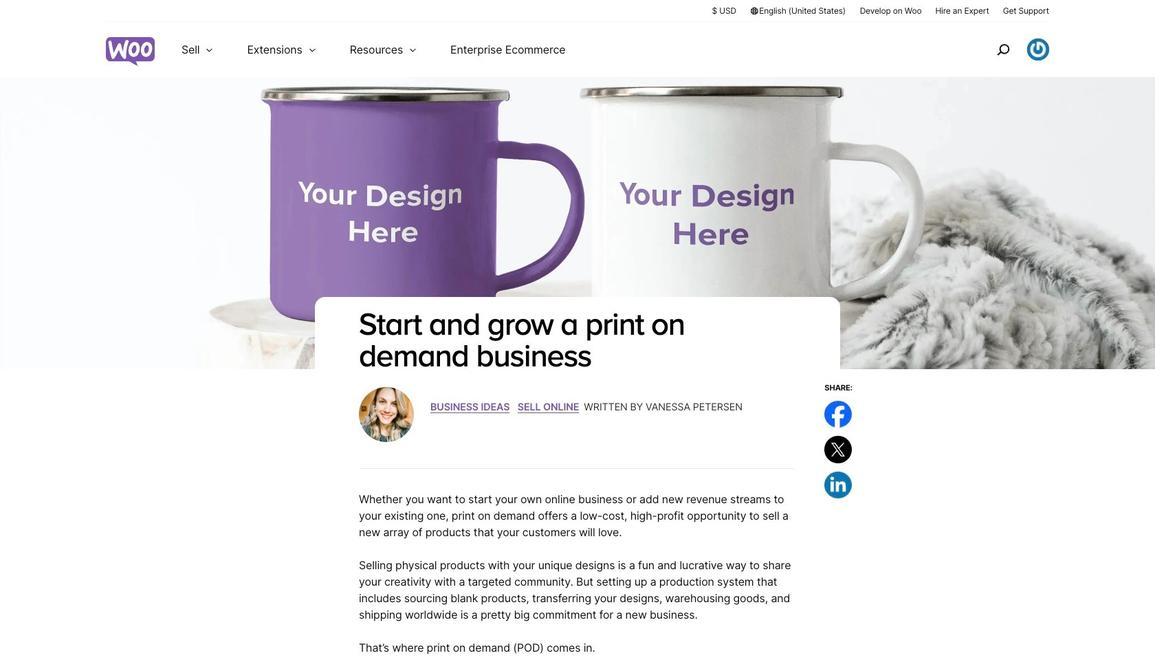 Task type: locate. For each thing, give the bounding box(es) containing it.
service navigation menu element
[[967, 27, 1049, 72]]

search image
[[992, 39, 1014, 61]]



Task type: describe. For each thing, give the bounding box(es) containing it.
open account menu image
[[1027, 39, 1049, 61]]



Task type: vqa. For each thing, say whether or not it's contained in the screenshot.
Search icon
yes



